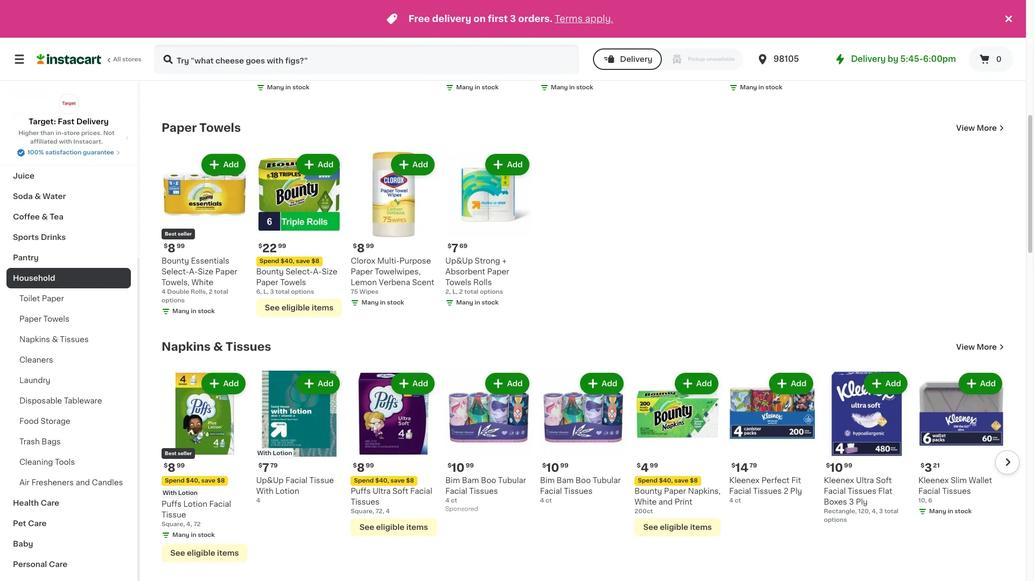 Task type: locate. For each thing, give the bounding box(es) containing it.
many down the puffs lotion facial tissue square, 4, 72
[[172, 533, 189, 539]]

verbena
[[379, 279, 410, 287]]

1 vertical spatial best
[[165, 451, 177, 456]]

many for cottonelle ultra comfort toilet paper, strong toilet tissue, mega rolls
[[551, 85, 568, 91]]

1 horizontal spatial ply
[[856, 499, 868, 506]]

$ 8 99 for 75 wipes
[[353, 243, 374, 254]]

paper inside bounty select-a-size paper towels 6, l, 3 total options
[[256, 279, 278, 287]]

see eligible items down print
[[643, 524, 712, 532]]

in for bounty essentials select-a-size paper towels, white
[[191, 309, 196, 315]]

1 vertical spatial care
[[28, 520, 47, 528]]

& inside meat & seafood link
[[35, 70, 41, 78]]

spend $40, save $8 up the puffs lotion facial tissue square, 4, 72
[[165, 478, 225, 484]]

7 up up&up facial tissue with lotion 4
[[262, 463, 269, 474]]

1 charmin from the left
[[162, 42, 194, 50]]

in
[[475, 85, 480, 91], [759, 85, 764, 91], [285, 85, 291, 91], [569, 85, 575, 91], [475, 300, 480, 306], [380, 300, 386, 306], [191, 309, 196, 315], [948, 509, 953, 515], [191, 533, 196, 539]]

$ 8 99 down terms
[[542, 28, 563, 39]]

a- inside bounty select-a-size paper towels 6, l, 3 total options
[[313, 268, 322, 276]]

2 charmin from the left
[[445, 42, 478, 50]]

0 button
[[969, 46, 1013, 72]]

0 vertical spatial square,
[[351, 509, 374, 515]]

2 kleenex from the left
[[824, 477, 854, 485]]

with lotion
[[257, 451, 292, 457], [163, 491, 198, 497]]

2 horizontal spatial charmin
[[445, 42, 478, 50]]

1 horizontal spatial 100%
[[866, 42, 887, 50]]

0 vertical spatial view more link
[[956, 123, 1005, 133]]

see eligible items button down print
[[635, 519, 721, 537]]

2 vertical spatial item carousel region
[[147, 367, 1020, 569]]

stock down the '72'
[[198, 533, 215, 539]]

tissue, inside the 'cottonelle ultra comfort toilet paper, strong toilet tissue, mega rolls'
[[590, 64, 616, 71]]

delivery down scott
[[620, 55, 653, 63]]

1 vertical spatial 100%
[[28, 150, 44, 156]]

1 horizontal spatial g,
[[263, 74, 269, 80]]

1 seller from the top
[[178, 232, 192, 237]]

100% up delivery by 5:45-6:00pm link
[[866, 42, 887, 50]]

2
[[178, 74, 182, 80], [746, 74, 750, 80], [209, 289, 213, 295], [459, 289, 463, 295], [784, 488, 788, 496]]

0 horizontal spatial 4,
[[186, 522, 192, 528]]

$ 7 69 up scott
[[637, 28, 657, 39]]

69 for up&up strong + absorbent paper towels rolls
[[459, 244, 468, 250]]

spend up puffs ultra soft facial tissues square, 72, 4
[[354, 478, 374, 484]]

soda & water
[[13, 193, 66, 200]]

2 view more link from the top
[[956, 342, 1005, 353]]

6
[[547, 74, 551, 80], [928, 498, 932, 504]]

tissues inside kleenex perfect fit facial tissues 2 ply 4 ct
[[753, 488, 782, 496]]

0 horizontal spatial napkins & tissues
[[19, 336, 89, 344]]

lotion inside up&up facial tissue with lotion 4
[[275, 488, 299, 496]]

stock down kleenex slim wallet facial tissues 10, 6
[[955, 509, 972, 515]]

69 up absorbent
[[459, 244, 468, 250]]

1 size from the left
[[198, 268, 213, 276]]

12, g, 2 total options
[[729, 74, 790, 80]]

ultra for kleenex ultra soft facial tissues flat boxes 3 ply rectangle, 120, 4, 3 total options
[[856, 477, 874, 485]]

with lotion up the puffs lotion facial tissue square, 4, 72
[[163, 491, 198, 497]]

total inside charmin ultra strong toilet paper mega rolls 6, g, 3 total options
[[276, 74, 290, 80]]

up&up down 18
[[919, 42, 946, 50]]

stock down charmin ultra strong toilet paper mega rolls 6, g, 3 total options
[[292, 85, 309, 91]]

0 horizontal spatial bim
[[445, 477, 460, 485]]

1 vertical spatial square,
[[162, 522, 185, 528]]

many in stock for up&up strong + absorbent paper towels rolls
[[456, 300, 499, 306]]

with inside up&up facial tissue with lotion 4
[[256, 488, 274, 496]]

size inside bounty select-a-size paper towels 6, l, 3 total options
[[322, 268, 337, 276]]

0 horizontal spatial g,
[[171, 74, 177, 80]]

soft
[[215, 42, 231, 50], [876, 477, 892, 485], [393, 488, 408, 496]]

0 vertical spatial best seller
[[165, 232, 192, 237]]

1 horizontal spatial 69
[[649, 28, 657, 34]]

2 $ 19 99 from the left
[[448, 28, 474, 39]]

many for up&up strong + absorbent paper towels rolls
[[456, 300, 473, 306]]

0 vertical spatial best
[[165, 232, 177, 237]]

items down print
[[690, 524, 712, 532]]

ultra inside the charmin ultra gentle toilet paper 12 mega rolls 12 mega rolls
[[479, 42, 497, 50]]

7 for up&up strong + absorbent paper towels rolls
[[452, 243, 458, 254]]

stock for charmin ultra gentle toilet paper 12 mega rolls
[[482, 85, 499, 91]]

6 down comfort
[[547, 74, 551, 80]]

$8 up puffs ultra soft facial tissues square, 72, 4
[[406, 478, 414, 484]]

everspring
[[824, 42, 864, 50]]

mega inside the 'cottonelle ultra comfort toilet paper, strong toilet tissue, mega rolls'
[[540, 75, 561, 82]]

$ 7 69
[[637, 28, 657, 39], [448, 243, 468, 254]]

paper inside clorox multi-purpose paper towelwipes, lemon verbena scent 75 wipes
[[351, 268, 373, 276]]

22
[[262, 243, 277, 254]]

delivery by 5:45-6:00pm
[[851, 55, 956, 63]]

view more link for 10
[[956, 342, 1005, 353]]

many down kleenex slim wallet facial tissues 10, 6
[[929, 509, 946, 515]]

$ 19 99 for charmin ultra soft toilet paper mega rolls
[[164, 28, 190, 39]]

2 horizontal spatial 19
[[830, 28, 843, 39]]

1 horizontal spatial 19
[[452, 28, 465, 39]]

coffee & tea
[[13, 213, 63, 221]]

many for bounty essentials select-a-size paper towels, white
[[172, 309, 189, 315]]

eligible down bounty select-a-size paper towels 6, l, 3 total options
[[282, 305, 310, 312]]

1 a- from the left
[[189, 268, 198, 276]]

many in stock down wipes
[[362, 300, 404, 306]]

many in stock down charmin ultra strong toilet paper mega rolls 6, g, 3 total options
[[267, 85, 309, 91]]

2 vertical spatial soft
[[393, 488, 408, 496]]

care for pet care
[[28, 520, 47, 528]]

$ 8 99 for 4 double rolls, 2 total options
[[164, 243, 185, 254]]

2 tissue, from the left
[[590, 64, 616, 71]]

first
[[488, 15, 508, 23]]

3 $ 19 99 from the left
[[826, 28, 852, 39]]

spend $40, save $8 for bounty paper napkins, white and print
[[638, 478, 698, 484]]

2 12, from the left
[[729, 74, 737, 80]]

best seller
[[165, 232, 192, 237], [165, 451, 192, 456]]

save up the puffs lotion facial tissue square, 4, 72
[[201, 478, 215, 484]]

product group
[[162, 152, 248, 319], [256, 152, 342, 317], [351, 152, 437, 310], [445, 152, 531, 310], [162, 371, 248, 563], [256, 371, 342, 506], [351, 371, 437, 537], [445, 371, 531, 516], [540, 371, 626, 506], [635, 371, 721, 537], [729, 371, 815, 506], [824, 371, 910, 525], [919, 371, 1005, 519]]

2 l, from the left
[[263, 289, 269, 295]]

ply down fit
[[790, 488, 802, 496]]

napkins & tissues link
[[6, 330, 131, 350], [162, 341, 271, 354]]

1 vertical spatial white
[[635, 499, 657, 506]]

toilet
[[678, 42, 699, 50], [162, 53, 182, 61], [445, 53, 466, 61], [729, 53, 750, 61], [256, 53, 277, 61], [396, 53, 417, 61], [574, 53, 594, 61], [862, 53, 883, 61], [729, 64, 750, 71], [567, 64, 588, 71], [635, 64, 655, 71], [19, 295, 40, 303]]

100% satisfaction guarantee
[[28, 150, 114, 156]]

$40, for puffs ultra soft facial tissues
[[375, 478, 389, 484]]

see down 200ct
[[643, 524, 658, 532]]

spend $40, save $8
[[259, 259, 319, 265], [165, 478, 225, 484], [354, 478, 414, 484], [638, 478, 698, 484]]

3 kleenex from the left
[[919, 477, 949, 485]]

save up puffs ultra soft facial tissues square, 72, 4
[[391, 478, 405, 484]]

2 bim from the left
[[540, 477, 555, 485]]

septic-
[[660, 53, 688, 61]]

2 vertical spatial 7
[[262, 463, 269, 474]]

total inside the kleenex ultra soft facial tissues flat boxes 3 ply rectangle, 120, 4, 3 total options
[[885, 509, 899, 515]]

1 horizontal spatial 79
[[750, 463, 757, 469]]

food storage
[[19, 418, 70, 426]]

0 horizontal spatial ply
[[790, 488, 802, 496]]

see eligible items
[[265, 305, 334, 312], [360, 524, 428, 532], [643, 524, 712, 532], [170, 550, 239, 558]]

99 inside $ 22 99
[[278, 244, 286, 250]]

1 79 from the left
[[750, 463, 757, 469]]

boxes
[[824, 499, 847, 506]]

multi-
[[377, 258, 400, 265]]

$ 8 99 up towels,
[[164, 243, 185, 254]]

tissues inside the kleenex ultra soft facial tissues flat boxes 3 ply rectangle, 120, 4, 3 total options
[[848, 488, 877, 496]]

$8 up the puffs lotion facial tissue square, 4, 72
[[217, 478, 225, 484]]

1 bim from the left
[[445, 477, 460, 485]]

0 vertical spatial view
[[956, 124, 975, 132]]

2 19 from the left
[[452, 28, 465, 39]]

charmin inside the charmin ultra gentle toilet paper 12 mega rolls 12 mega rolls
[[445, 42, 478, 50]]

spend $40, save $8 up puffs ultra soft facial tissues square, 72, 4
[[354, 478, 414, 484]]

0 vertical spatial and
[[76, 479, 90, 487]]

2 79 from the left
[[270, 463, 278, 469]]

spend $40, save $8 up bounty paper napkins, white and print 200ct
[[638, 478, 698, 484]]

add button
[[203, 155, 244, 174], [297, 155, 339, 174], [392, 155, 434, 174], [487, 155, 528, 174], [203, 375, 244, 394], [297, 375, 339, 394], [392, 375, 434, 394], [487, 375, 528, 394], [581, 375, 623, 394], [676, 375, 718, 394], [771, 375, 812, 394], [865, 375, 907, 394], [960, 375, 1001, 394]]

19 up charmin ultra soft toilet paper mega rolls 12, g, 2 total options
[[168, 28, 181, 39]]

bounty inside bounty select-a-size paper towels 6, l, 3 total options
[[256, 268, 284, 276]]

ply up 120,
[[856, 499, 868, 506]]

4, inside the kleenex ultra soft facial tissues flat boxes 3 ply rectangle, 120, 4, 3 total options
[[872, 509, 878, 515]]

toilet inside everspring 100% recycled toilet paper rolls
[[862, 53, 883, 61]]

1 view more link from the top
[[956, 123, 1005, 133]]

0 horizontal spatial napkins
[[19, 336, 50, 344]]

view more for 7
[[956, 124, 997, 132]]

ultra inside charmin ultra strong toilet paper mega rolls 6, g, 3 total options
[[290, 42, 308, 50]]

1 horizontal spatial tubular
[[593, 477, 621, 485]]

many for clorox multi-purpose paper towelwipes, lemon verbena scent
[[362, 300, 379, 306]]

candles
[[92, 479, 123, 487]]

in down kleenex slim wallet facial tissues 10, 6
[[948, 509, 953, 515]]

paper, down scott
[[635, 53, 658, 61]]

1 vertical spatial paper towels
[[19, 316, 69, 323]]

cottonelle ultra clean toilet paper, strong toilet tissue, mega rolls
[[729, 42, 813, 82]]

see eligible items button down bounty select-a-size paper towels 6, l, 3 total options
[[256, 299, 342, 317]]

1 12, from the left
[[162, 74, 170, 80]]

meat
[[13, 70, 33, 78]]

see for tissues
[[360, 524, 374, 532]]

2 view from the top
[[956, 344, 975, 351]]

strong inside cottonelle ultra clean toilet paper, strong toilet tissue, mega rolls
[[777, 53, 803, 61]]

3 paper, from the left
[[635, 53, 658, 61]]

many in stock for kleenex slim wallet facial tissues
[[929, 509, 972, 515]]

many for cottonelle ultra clean toilet paper, strong toilet tissue, mega rolls
[[740, 85, 757, 91]]

fast
[[58, 118, 74, 126]]

0 horizontal spatial select-
[[162, 268, 189, 276]]

see for and
[[643, 524, 658, 532]]

see
[[265, 305, 280, 312], [360, 524, 374, 532], [643, 524, 658, 532], [170, 550, 185, 558]]

1 horizontal spatial boo
[[576, 477, 591, 485]]

up&up inside up&up premium ultra strong bathroom tissue rolls
[[919, 42, 946, 50]]

facial inside the kleenex ultra soft facial tissues flat boxes 3 ply rectangle, 120, 4, 3 total options
[[824, 488, 846, 496]]

bakery link
[[6, 125, 131, 145]]

$8
[[312, 259, 319, 265], [217, 478, 225, 484], [406, 478, 414, 484], [690, 478, 698, 484]]

0 horizontal spatial boo
[[481, 477, 496, 485]]

care for personal care
[[49, 561, 67, 569]]

0 vertical spatial more
[[977, 124, 997, 132]]

white up rolls, on the left of page
[[191, 279, 214, 287]]

in down the 'cottonelle ultra comfort toilet paper, strong toilet tissue, mega rolls'
[[569, 85, 575, 91]]

stock for cottonelle ultra comfort toilet paper, strong toilet tissue, mega rolls
[[576, 85, 593, 91]]

see eligible items for towels
[[265, 305, 334, 312]]

more
[[977, 124, 997, 132], [977, 344, 997, 351]]

$40, up the puffs lotion facial tissue square, 4, 72
[[186, 478, 200, 484]]

paper inside smartly big rolls septic safe toilet paper 4 ct
[[351, 64, 373, 71]]

premium
[[948, 42, 982, 50]]

see eligible items button down the '72'
[[162, 545, 248, 563]]

all stores
[[113, 57, 141, 62]]

mega inside cottonelle ultra clean toilet paper, strong toilet tissue, mega rolls
[[780, 64, 802, 71]]

0 vertical spatial up&up
[[919, 42, 946, 50]]

$40, up bounty paper napkins, white and print 200ct
[[659, 478, 673, 484]]

rolls inside up&up strong + absorbent paper towels rolls 2, l, 2 total options
[[473, 279, 492, 287]]

many down the charmin ultra gentle toilet paper 12 mega rolls 12 mega rolls
[[456, 85, 473, 91]]

napkins,
[[688, 488, 721, 496]]

79 up up&up facial tissue with lotion 4
[[270, 463, 278, 469]]

health care
[[13, 500, 59, 507]]

bim bam boo tubular facial tissues 4 ct
[[445, 477, 526, 504], [540, 477, 621, 504]]

& inside coffee & tea link
[[42, 213, 48, 221]]

1 vertical spatial best seller
[[165, 451, 192, 456]]

2 a- from the left
[[313, 268, 322, 276]]

g, for soft
[[171, 74, 177, 80]]

seller for 8
[[178, 232, 192, 237]]

target: fast delivery link
[[29, 94, 109, 127]]

see for paper
[[265, 305, 280, 312]]

stock down the charmin ultra gentle toilet paper 12 mega rolls 12 mega rolls
[[482, 85, 499, 91]]

save for puffs lotion facial tissue
[[201, 478, 215, 484]]

2 horizontal spatial delivery
[[851, 55, 886, 63]]

select- inside the bounty essentials select-a-size paper towels, white 4 double rolls, 2 total options
[[162, 268, 189, 276]]

seafood
[[43, 70, 75, 78]]

0 horizontal spatial paper towels link
[[6, 309, 131, 330]]

1 horizontal spatial square,
[[351, 509, 374, 515]]

with down '$ 7 79'
[[256, 488, 274, 496]]

spend $40, save $8 for puffs lotion facial tissue
[[165, 478, 225, 484]]

4 inside the bounty essentials select-a-size paper towels, white 4 double rolls, 2 total options
[[162, 289, 166, 295]]

1 boo from the left
[[481, 477, 496, 485]]

many for charmin ultra strong toilet paper mega rolls
[[267, 85, 284, 91]]

g, for strong
[[263, 74, 269, 80]]

0 horizontal spatial 12
[[445, 74, 452, 80]]

1 horizontal spatial bim
[[540, 477, 555, 485]]

paper inside the charmin ultra gentle toilet paper 12 mega rolls 12 mega rolls
[[468, 53, 490, 61]]

stock down verbena
[[387, 300, 404, 306]]

2 horizontal spatial g,
[[739, 74, 745, 80]]

0 horizontal spatial soft
[[215, 42, 231, 50]]

$ 7 69 for scott 1000 toilet paper, septic-safe, toilet tissue
[[637, 28, 657, 39]]

1 horizontal spatial 6
[[928, 498, 932, 504]]

1 horizontal spatial paper,
[[635, 53, 658, 61]]

ct inside kleenex perfect fit facial tissues 2 ply 4 ct
[[735, 498, 741, 504]]

ultra inside charmin ultra soft toilet paper mega rolls 12, g, 2 total options
[[196, 42, 213, 50]]

12, inside charmin ultra soft toilet paper mega rolls 12, g, 2 total options
[[162, 74, 170, 80]]

cottonelle for 8
[[540, 42, 580, 50]]

$ 3 21
[[921, 463, 940, 474]]

$ 7 69 for up&up strong + absorbent paper towels rolls
[[448, 243, 468, 254]]

0 horizontal spatial tubular
[[498, 477, 526, 485]]

1 horizontal spatial kleenex
[[824, 477, 854, 485]]

bim
[[445, 477, 460, 485], [540, 477, 555, 485]]

item carousel region
[[162, 0, 1020, 104], [147, 147, 1005, 324], [147, 367, 1020, 569]]

safe
[[377, 53, 394, 61]]

1 horizontal spatial 7
[[452, 243, 458, 254]]

stock down up&up strong + absorbent paper towels rolls 2, l, 2 total options
[[482, 300, 499, 306]]

paper, for 8
[[596, 53, 620, 61]]

0 horizontal spatial square,
[[162, 522, 185, 528]]

0 horizontal spatial puffs
[[162, 501, 182, 509]]

19 down "delivery"
[[452, 28, 465, 39]]

1 select- from the left
[[162, 268, 189, 276]]

options inside charmin ultra strong toilet paper mega rolls 6, g, 3 total options
[[291, 74, 315, 80]]

1 horizontal spatial napkins
[[162, 342, 211, 353]]

save up bounty paper napkins, white and print 200ct
[[674, 478, 689, 484]]

2 inside up&up strong + absorbent paper towels rolls 2, l, 2 total options
[[459, 289, 463, 295]]

0 vertical spatial seller
[[178, 232, 192, 237]]

stock for charmin ultra strong toilet paper mega rolls
[[292, 85, 309, 91]]

kleenex
[[729, 477, 760, 485], [824, 477, 854, 485], [919, 477, 949, 485]]

3 g, from the left
[[263, 74, 269, 80]]

facial inside up&up facial tissue with lotion 4
[[286, 477, 308, 485]]

0 vertical spatial care
[[41, 500, 59, 507]]

see eligible items for square,
[[360, 524, 428, 532]]

1 kleenex from the left
[[729, 477, 760, 485]]

see down puffs ultra soft facial tissues square, 72, 4
[[360, 524, 374, 532]]

0 horizontal spatial kleenex
[[729, 477, 760, 485]]

bounty for 22
[[256, 268, 284, 276]]

options
[[199, 74, 222, 80], [767, 74, 790, 80], [291, 74, 315, 80], [480, 289, 503, 295], [291, 289, 314, 295], [162, 298, 185, 304], [824, 518, 847, 524]]

item carousel region for napkins & tissues
[[147, 367, 1020, 569]]

many for puffs lotion facial tissue
[[172, 533, 189, 539]]

in for cottonelle ultra comfort toilet paper, strong toilet tissue, mega rolls
[[569, 85, 575, 91]]

strong up the 6, 6 ct
[[540, 64, 565, 71]]

in down the charmin ultra gentle toilet paper 12 mega rolls 12 mega rolls
[[475, 85, 480, 91]]

lotion inside the puffs lotion facial tissue square, 4, 72
[[183, 501, 207, 509]]

$8 up the napkins,
[[690, 478, 698, 484]]

many in stock
[[456, 85, 499, 91], [740, 85, 783, 91], [267, 85, 309, 91], [551, 85, 593, 91], [456, 300, 499, 306], [362, 300, 404, 306], [172, 309, 215, 315], [929, 509, 972, 515], [172, 533, 215, 539]]

$ 8 99 for 6, 6 ct
[[542, 28, 563, 39]]

best seller for spend $40, save $8
[[165, 451, 192, 456]]

0 horizontal spatial 12,
[[162, 74, 170, 80]]

ultra
[[196, 42, 213, 50], [479, 42, 497, 50], [771, 42, 789, 50], [290, 42, 308, 50], [582, 42, 600, 50], [984, 42, 1002, 50], [856, 477, 874, 485], [373, 488, 391, 496]]

1 19 from the left
[[168, 28, 181, 39]]

stock for puffs lotion facial tissue
[[198, 533, 215, 539]]

see eligible items button for square,
[[351, 519, 437, 537]]

0 horizontal spatial bounty
[[162, 258, 189, 265]]

items for square,
[[406, 524, 428, 532]]

items down puffs ultra soft facial tissues square, 72, 4
[[406, 524, 428, 532]]

ultra inside up&up premium ultra strong bathroom tissue rolls
[[984, 42, 1002, 50]]

see down bounty select-a-size paper towels 6, l, 3 total options
[[265, 305, 280, 312]]

many down up&up strong + absorbent paper towels rolls 2, l, 2 total options
[[456, 300, 473, 306]]

1 best from the top
[[165, 232, 177, 237]]

save for bounty paper napkins, white and print
[[674, 478, 689, 484]]

spend $40, save $8 down $ 22 99
[[259, 259, 319, 265]]

$ inside $ 3 21
[[921, 463, 925, 469]]

square, left the '72'
[[162, 522, 185, 528]]

0 vertical spatial 69
[[649, 28, 657, 34]]

1 horizontal spatial charmin
[[256, 42, 288, 50]]

options inside the kleenex ultra soft facial tissues flat boxes 3 ply rectangle, 120, 4, 3 total options
[[824, 518, 847, 524]]

0 horizontal spatial tissue,
[[590, 64, 616, 71]]

1 vertical spatial more
[[977, 344, 997, 351]]

1 vertical spatial 7
[[452, 243, 458, 254]]

service type group
[[593, 48, 743, 70]]

soft for 19
[[215, 42, 231, 50]]

many
[[456, 85, 473, 91], [740, 85, 757, 91], [267, 85, 284, 91], [551, 85, 568, 91], [456, 300, 473, 306], [362, 300, 379, 306], [172, 309, 189, 315], [929, 509, 946, 515], [172, 533, 189, 539]]

1 tissue, from the left
[[752, 64, 778, 71]]

tissues inside puffs ultra soft facial tissues square, 72, 4
[[351, 499, 380, 506]]

1 vertical spatial 4,
[[186, 522, 192, 528]]

2 size from the left
[[322, 268, 337, 276]]

toilet inside charmin ultra soft toilet paper mega rolls 12, g, 2 total options
[[162, 53, 182, 61]]

2 more from the top
[[977, 344, 997, 351]]

2 select- from the left
[[286, 268, 313, 276]]

up&up down '$ 7 79'
[[256, 477, 284, 485]]

bounty down 22
[[256, 268, 284, 276]]

ice cream
[[13, 90, 53, 98]]

1 more from the top
[[977, 124, 997, 132]]

best for 8
[[165, 232, 177, 237]]

delivery for delivery by 5:45-6:00pm
[[851, 55, 886, 63]]

satisfaction
[[45, 150, 81, 156]]

None search field
[[154, 44, 579, 74]]

2 best seller from the top
[[165, 451, 192, 456]]

select- down $ 22 99
[[286, 268, 313, 276]]

tissue, up 12, g, 2 total options
[[752, 64, 778, 71]]

coffee & tea link
[[6, 207, 131, 227]]

1 best seller from the top
[[165, 232, 192, 237]]

white inside the bounty essentials select-a-size paper towels, white 4 double rolls, 2 total options
[[191, 279, 214, 287]]

0 vertical spatial with lotion
[[257, 451, 292, 457]]

1 vertical spatial and
[[659, 499, 673, 506]]

with
[[257, 451, 271, 457], [256, 488, 274, 496], [163, 491, 177, 497]]

0 vertical spatial bounty
[[162, 258, 189, 265]]

2 best from the top
[[165, 451, 177, 456]]

in down up&up strong + absorbent paper towels rolls 2, l, 2 total options
[[475, 300, 480, 306]]

many in stock down 12, g, 2 total options
[[740, 85, 783, 91]]

strong left +
[[475, 258, 500, 265]]

1 horizontal spatial bim bam boo tubular facial tissues 4 ct
[[540, 477, 621, 504]]

0 horizontal spatial $ 19 99
[[164, 28, 190, 39]]

many in stock for cottonelle ultra clean toilet paper, strong toilet tissue, mega rolls
[[740, 85, 783, 91]]

ply
[[790, 488, 802, 496], [856, 499, 868, 506]]

view for 7
[[956, 124, 975, 132]]

in down charmin ultra strong toilet paper mega rolls 6, g, 3 total options
[[285, 85, 291, 91]]

0 horizontal spatial l,
[[263, 289, 269, 295]]

0 horizontal spatial 69
[[459, 244, 468, 250]]

cottonelle down $ 17 99
[[729, 42, 769, 50]]

care down baby link
[[49, 561, 67, 569]]

see eligible items button for towels
[[256, 299, 342, 317]]

towels
[[199, 122, 241, 133], [445, 279, 471, 287], [280, 279, 306, 287], [43, 316, 69, 323]]

up&up up absorbent
[[445, 258, 473, 265]]

bathroom
[[946, 53, 983, 61]]

see eligible items for print
[[643, 524, 712, 532]]

2 horizontal spatial bounty
[[635, 488, 662, 496]]

0 vertical spatial 7
[[641, 28, 648, 39]]

19 for everspring 100% recycled toilet paper rolls
[[830, 28, 843, 39]]

3 19 from the left
[[830, 28, 843, 39]]

79 right 14
[[750, 463, 757, 469]]

1 vertical spatial item carousel region
[[147, 147, 1005, 324]]

cottonelle inside cottonelle ultra clean toilet paper, strong toilet tissue, mega rolls
[[729, 42, 769, 50]]

cottonelle inside the 'cottonelle ultra comfort toilet paper, strong toilet tissue, mega rolls'
[[540, 42, 580, 50]]

prices.
[[81, 130, 102, 136]]

in for clorox multi-purpose paper towelwipes, lemon verbena scent
[[380, 300, 386, 306]]

$ 19 99 down "delivery"
[[448, 28, 474, 39]]

2 cottonelle from the left
[[540, 42, 580, 50]]

kleenex down $ 14 79
[[729, 477, 760, 485]]

soft inside charmin ultra soft toilet paper mega rolls 12, g, 2 total options
[[215, 42, 231, 50]]

1 tubular from the left
[[498, 477, 526, 485]]

7 up absorbent
[[452, 243, 458, 254]]

8 up towels,
[[168, 243, 176, 254]]

lotion
[[273, 451, 292, 457], [275, 488, 299, 496], [178, 491, 198, 497], [183, 501, 207, 509]]

stock for cottonelle ultra clean toilet paper, strong toilet tissue, mega rolls
[[766, 85, 783, 91]]

delivery by 5:45-6:00pm link
[[834, 53, 956, 66]]

toilet inside smartly big rolls septic safe toilet paper 4 ct
[[396, 53, 417, 61]]

0 horizontal spatial bim bam boo tubular facial tissues 4 ct
[[445, 477, 526, 504]]

0 horizontal spatial cottonelle
[[540, 42, 580, 50]]

0 horizontal spatial with lotion
[[163, 491, 198, 497]]

stock down 12, g, 2 total options
[[766, 85, 783, 91]]

disposable tableware link
[[6, 391, 131, 412]]

2 view more from the top
[[956, 344, 997, 351]]

view
[[956, 124, 975, 132], [956, 344, 975, 351]]

2 tubular from the left
[[593, 477, 621, 485]]

1 view more from the top
[[956, 124, 997, 132]]

ultra for charmin ultra soft toilet paper mega rolls 12, g, 2 total options
[[196, 42, 213, 50]]

0 horizontal spatial up&up
[[256, 477, 284, 485]]

lotion up the '72'
[[183, 501, 207, 509]]

1 horizontal spatial 12,
[[729, 74, 737, 80]]

g, inside charmin ultra soft toilet paper mega rolls 12, g, 2 total options
[[171, 74, 177, 80]]

cleaners link
[[6, 350, 131, 371]]

paper inside everspring 100% recycled toilet paper rolls
[[884, 53, 907, 61]]

ct
[[356, 74, 363, 80], [553, 74, 559, 80], [451, 498, 457, 504], [735, 498, 741, 504], [546, 498, 552, 504]]

1 vertical spatial view more
[[956, 344, 997, 351]]

1 horizontal spatial and
[[659, 499, 673, 506]]

cottonelle
[[729, 42, 769, 50], [540, 42, 580, 50]]

ultra for puffs ultra soft facial tissues square, 72, 4
[[373, 488, 391, 496]]

l, down 22
[[263, 289, 269, 295]]

target: fast delivery
[[29, 118, 109, 126]]

many down wipes
[[362, 300, 379, 306]]

many down 12, g, 2 total options
[[740, 85, 757, 91]]

up&up inside up&up facial tissue with lotion 4
[[256, 477, 284, 485]]

1 horizontal spatial cottonelle
[[729, 42, 769, 50]]

tissues inside kleenex slim wallet facial tissues 10, 6
[[942, 488, 971, 496]]

18
[[925, 28, 938, 39]]

view more link for 7
[[956, 123, 1005, 133]]

4 inside smartly big rolls septic safe toilet paper 4 ct
[[351, 74, 355, 80]]

$ inside '$ 7 79'
[[258, 463, 262, 469]]

1 vertical spatial $ 7 69
[[448, 243, 468, 254]]

spend $40, save $8 for puffs ultra soft facial tissues
[[354, 478, 414, 484]]

1 vertical spatial seller
[[178, 451, 192, 456]]

facial inside the puffs lotion facial tissue square, 4, 72
[[209, 501, 231, 509]]

many in stock down the 6, 6 ct
[[551, 85, 593, 91]]

options inside charmin ultra soft toilet paper mega rolls 12, g, 2 total options
[[199, 74, 222, 80]]

$ inside $ 17 99
[[732, 28, 735, 34]]

spend down 22
[[259, 259, 279, 265]]

up&up for absorbent
[[445, 258, 473, 265]]

see eligible items button for print
[[635, 519, 721, 537]]

stock down the 'cottonelle ultra comfort toilet paper, strong toilet tissue, mega rolls'
[[576, 85, 593, 91]]

delivery left by in the top right of the page
[[851, 55, 886, 63]]

charmin for 10
[[256, 42, 288, 50]]

1 vertical spatial paper towels link
[[6, 309, 131, 330]]

big
[[382, 42, 395, 50]]

square, left 72,
[[351, 509, 374, 515]]

store
[[64, 130, 80, 136]]

trash
[[19, 438, 40, 446]]

delivery
[[851, 55, 886, 63], [620, 55, 653, 63], [76, 118, 109, 126]]

8 up the puffs lotion facial tissue square, 4, 72
[[168, 463, 176, 474]]

1 horizontal spatial select-
[[286, 268, 313, 276]]

79 inside '$ 7 79'
[[270, 463, 278, 469]]

spend for puffs lotion facial tissue
[[165, 478, 185, 484]]

2 paper, from the left
[[596, 53, 620, 61]]

delivery up prices.
[[76, 118, 109, 126]]

food storage link
[[6, 412, 131, 432]]

care for health care
[[41, 500, 59, 507]]

79 for 14
[[750, 463, 757, 469]]

ultra for charmin ultra strong toilet paper mega rolls 6, g, 3 total options
[[290, 42, 308, 50]]

0 vertical spatial ply
[[790, 488, 802, 496]]

1 cottonelle from the left
[[729, 42, 769, 50]]

paper towels link
[[162, 122, 241, 134], [6, 309, 131, 330]]

orders.
[[518, 15, 553, 23]]

strong down clean
[[777, 53, 803, 61]]

1 horizontal spatial a-
[[313, 268, 322, 276]]

3 inside bounty select-a-size paper towels 6, l, 3 total options
[[270, 289, 274, 295]]

6, inside charmin ultra strong toilet paper mega rolls 6, g, 3 total options
[[256, 74, 262, 80]]

2 vertical spatial care
[[49, 561, 67, 569]]

select- up towels,
[[162, 268, 189, 276]]

1 view from the top
[[956, 124, 975, 132]]

save up bounty select-a-size paper towels 6, l, 3 total options
[[296, 259, 310, 265]]

1 paper, from the left
[[752, 53, 775, 61]]

& for coffee & tea link
[[42, 213, 48, 221]]

1 g, from the left
[[171, 74, 177, 80]]

2 inside kleenex perfect fit facial tissues 2 ply 4 ct
[[784, 488, 788, 496]]

see eligible items down bounty select-a-size paper towels 6, l, 3 total options
[[265, 305, 334, 312]]

soda & water link
[[6, 186, 131, 207]]

0 vertical spatial paper towels link
[[162, 122, 241, 134]]

tissue, down apply.
[[590, 64, 616, 71]]

stock for up&up strong + absorbent paper towels rolls
[[482, 300, 499, 306]]

2 seller from the top
[[178, 451, 192, 456]]

square, inside puffs ultra soft facial tissues square, 72, 4
[[351, 509, 374, 515]]

many in stock for charmin ultra strong toilet paper mega rolls
[[267, 85, 309, 91]]

3 charmin from the left
[[256, 42, 288, 50]]

0 vertical spatial soft
[[215, 42, 231, 50]]

cheese link
[[6, 145, 131, 166]]

6 inside kleenex slim wallet facial tissues 10, 6
[[928, 498, 932, 504]]

cottonelle up comfort
[[540, 42, 580, 50]]

8 down orders. in the right top of the page
[[546, 28, 554, 39]]

baby link
[[6, 534, 131, 555]]

1 horizontal spatial delivery
[[620, 55, 653, 63]]

in for puffs lotion facial tissue
[[191, 533, 196, 539]]

1 vertical spatial soft
[[876, 477, 892, 485]]

clean
[[791, 42, 813, 50]]

target: fast delivery logo image
[[58, 94, 79, 114]]

delivery inside button
[[620, 55, 653, 63]]

1 $ 19 99 from the left
[[164, 28, 190, 39]]

paper, inside the 'cottonelle ultra comfort toilet paper, strong toilet tissue, mega rolls'
[[596, 53, 620, 61]]

0 horizontal spatial bam
[[462, 477, 479, 485]]

strong left smartly
[[310, 42, 335, 50]]

paper, down apply.
[[596, 53, 620, 61]]

size
[[198, 268, 213, 276], [322, 268, 337, 276]]

size inside the bounty essentials select-a-size paper towels, white 4 double rolls, 2 total options
[[198, 268, 213, 276]]

in down 12, g, 2 total options
[[759, 85, 764, 91]]

1 horizontal spatial white
[[635, 499, 657, 506]]

0 horizontal spatial paper,
[[596, 53, 620, 61]]

1 l, from the left
[[452, 289, 458, 295]]



Task type: vqa. For each thing, say whether or not it's contained in the screenshot.


Task type: describe. For each thing, give the bounding box(es) containing it.
lotion up the puffs lotion facial tissue square, 4, 72
[[178, 491, 198, 497]]

2 g, from the left
[[739, 74, 745, 80]]

clorox
[[351, 258, 375, 265]]

1 horizontal spatial napkins & tissues
[[162, 342, 271, 353]]

with up the puffs lotion facial tissue square, 4, 72
[[163, 491, 177, 497]]

in for up&up strong + absorbent paper towels rolls
[[475, 300, 480, 306]]

absorbent
[[445, 268, 485, 276]]

ply inside the kleenex ultra soft facial tissues flat boxes 3 ply rectangle, 120, 4, 3 total options
[[856, 499, 868, 506]]

tissue inside up&up facial tissue with lotion 4
[[309, 477, 334, 485]]

higher than in-store prices. not affiliated with instacart. link
[[9, 129, 129, 147]]

towels inside up&up strong + absorbent paper towels rolls 2, l, 2 total options
[[445, 279, 471, 287]]

99 inside $ 4 99
[[650, 463, 658, 469]]

strong inside charmin ultra strong toilet paper mega rolls 6, g, 3 total options
[[310, 42, 335, 50]]

$ inside $ 4 99
[[637, 463, 641, 469]]

rolls inside smartly big rolls septic safe toilet paper 4 ct
[[396, 42, 415, 50]]

4 inside up&up facial tissue with lotion 4
[[256, 498, 260, 504]]

$ inside $ 18 99
[[921, 28, 925, 34]]

up&up strong + absorbent paper towels rolls 2, l, 2 total options
[[445, 258, 509, 295]]

air fresheners and candles link
[[6, 473, 131, 493]]

towels,
[[162, 279, 190, 287]]

+
[[502, 258, 507, 265]]

7 for scott 1000 toilet paper, septic-safe, toilet tissue
[[641, 28, 648, 39]]

$ inside $ 14 79
[[732, 463, 735, 469]]

double
[[167, 289, 189, 295]]

cleaning tools link
[[6, 452, 131, 473]]

98105 button
[[756, 44, 821, 74]]

cleaning tools
[[19, 459, 75, 466]]

strong inside up&up premium ultra strong bathroom tissue rolls
[[919, 53, 944, 61]]

$ 8 99 up puffs ultra soft facial tissues square, 72, 4
[[353, 463, 374, 474]]

trash bags
[[19, 438, 61, 446]]

bounty inside the bounty essentials select-a-size paper towels, white 4 double rolls, 2 total options
[[162, 258, 189, 265]]

lotion up '$ 7 79'
[[273, 451, 292, 457]]

69 for scott 1000 toilet paper, septic-safe, toilet tissue
[[649, 28, 657, 34]]

6, inside bounty select-a-size paper towels 6, l, 3 total options
[[256, 289, 262, 295]]

affiliated
[[30, 139, 58, 145]]

2 boo from the left
[[576, 477, 591, 485]]

with
[[59, 139, 72, 145]]

food
[[19, 418, 39, 426]]

rolls inside everspring 100% recycled toilet paper rolls
[[824, 64, 843, 71]]

1
[[357, 28, 362, 39]]

smartly
[[351, 42, 380, 50]]

l, inside bounty select-a-size paper towels 6, l, 3 total options
[[263, 289, 269, 295]]

paper inside charmin ultra strong toilet paper mega rolls 6, g, 3 total options
[[279, 53, 301, 61]]

instacart logo image
[[37, 53, 101, 66]]

fresheners
[[31, 479, 74, 487]]

paper inside charmin ultra soft toilet paper mega rolls 12, g, 2 total options
[[184, 53, 206, 61]]

ct inside smartly big rolls septic safe toilet paper 4 ct
[[356, 74, 363, 80]]

mega inside charmin ultra soft toilet paper mega rolls 12, g, 2 total options
[[208, 53, 229, 61]]

pantry
[[13, 254, 39, 262]]

4, inside the puffs lotion facial tissue square, 4, 72
[[186, 522, 192, 528]]

2 bam from the left
[[557, 477, 574, 485]]

product group containing 3
[[919, 371, 1005, 519]]

paper, inside scott 1000 toilet paper, septic-safe, toilet tissue
[[635, 53, 658, 61]]

paper, for 17
[[752, 53, 775, 61]]

99 inside $ 18 99
[[939, 28, 947, 34]]

options inside bounty select-a-size paper towels 6, l, 3 total options
[[291, 289, 314, 295]]

kleenex slim wallet facial tissues 10, 6
[[919, 477, 992, 504]]

$8 for puffs lotion facial tissue
[[217, 478, 225, 484]]

apply.
[[585, 15, 613, 23]]

puffs lotion facial tissue square, 4, 72
[[162, 501, 231, 528]]

items down the puffs lotion facial tissue square, 4, 72
[[217, 550, 239, 558]]

up&up for strong
[[919, 42, 946, 50]]

many in stock for clorox multi-purpose paper towelwipes, lemon verbena scent
[[362, 300, 404, 306]]

1 horizontal spatial napkins & tissues link
[[162, 341, 271, 354]]

eligible for towels
[[282, 305, 310, 312]]

$8 for bounty paper napkins, white and print
[[690, 478, 698, 484]]

towels inside bounty select-a-size paper towels 6, l, 3 total options
[[280, 279, 306, 287]]

cottonelle ultra comfort toilet paper, strong toilet tissue, mega rolls
[[540, 42, 620, 82]]

rolls inside the 'cottonelle ultra comfort toilet paper, strong toilet tissue, mega rolls'
[[563, 75, 582, 82]]

120,
[[858, 509, 870, 515]]

total inside up&up strong + absorbent paper towels rolls 2, l, 2 total options
[[464, 289, 478, 295]]

kleenex inside kleenex slim wallet facial tissues 10, 6
[[919, 477, 949, 485]]

options inside up&up strong + absorbent paper towels rolls 2, l, 2 total options
[[480, 289, 503, 295]]

17
[[735, 28, 747, 39]]

total inside bounty select-a-size paper towels 6, l, 3 total options
[[275, 289, 290, 295]]

1 vertical spatial 12
[[445, 74, 452, 80]]

8 for 6, 6 ct
[[546, 28, 554, 39]]

pet care
[[13, 520, 47, 528]]

0 vertical spatial 12
[[492, 53, 500, 61]]

rolls,
[[191, 289, 207, 295]]

soft for 10
[[876, 477, 892, 485]]

facial inside kleenex perfect fit facial tissues 2 ply 4 ct
[[729, 488, 751, 496]]

paper inside up&up strong + absorbent paper towels rolls 2, l, 2 total options
[[487, 268, 509, 276]]

$40, for puffs lotion facial tissue
[[186, 478, 200, 484]]

spend for bounty select-a-size paper towels
[[259, 259, 279, 265]]

100% inside "button"
[[28, 150, 44, 156]]

$40, for bounty paper napkins, white and print
[[659, 478, 673, 484]]

strong inside the 'cottonelle ultra comfort toilet paper, strong toilet tissue, mega rolls'
[[540, 64, 565, 71]]

stores
[[122, 57, 141, 62]]

product group containing 14
[[729, 371, 815, 506]]

view more for 10
[[956, 344, 997, 351]]

save for bounty select-a-size paper towels
[[296, 259, 310, 265]]

laundry
[[19, 377, 50, 385]]

ply inside kleenex perfect fit facial tissues 2 ply 4 ct
[[790, 488, 802, 496]]

0
[[996, 55, 1002, 63]]

paper inside bounty paper napkins, white and print 200ct
[[664, 488, 686, 496]]

1 bim bam boo tubular facial tissues 4 ct from the left
[[445, 477, 526, 504]]

0 horizontal spatial paper towels
[[19, 316, 69, 323]]

tissue, for 8
[[590, 64, 616, 71]]

frozen foods link
[[6, 105, 131, 125]]

best for spend $40, save $8
[[165, 451, 177, 456]]

select- inside bounty select-a-size paper towels 6, l, 3 total options
[[286, 268, 313, 276]]

spend for puffs ultra soft facial tissues
[[354, 478, 374, 484]]

ice cream link
[[6, 84, 131, 105]]

eligible for print
[[660, 524, 688, 532]]

air
[[19, 479, 30, 487]]

100% inside everspring 100% recycled toilet paper rolls
[[866, 42, 887, 50]]

toilet inside charmin ultra strong toilet paper mega rolls 6, g, 3 total options
[[256, 53, 277, 61]]

6, 6 ct
[[540, 74, 559, 80]]

1 horizontal spatial paper towels link
[[162, 122, 241, 134]]

total inside charmin ultra soft toilet paper mega rolls 12, g, 2 total options
[[183, 74, 197, 80]]

ice
[[13, 90, 25, 98]]

seller for spend $40, save $8
[[178, 451, 192, 456]]

many in stock for puffs lotion facial tissue
[[172, 533, 215, 539]]

bounty select-a-size paper towels 6, l, 3 total options
[[256, 268, 337, 295]]

$ 18 99
[[921, 28, 947, 39]]

soda
[[13, 193, 33, 200]]

19 for charmin ultra gentle toilet paper 12 mega rolls
[[452, 28, 465, 39]]

$ 1 54
[[353, 28, 371, 39]]

in-
[[56, 130, 64, 136]]

99 inside $ 17 99
[[748, 28, 757, 34]]

spend $40, save $8 for bounty select-a-size paper towels
[[259, 259, 319, 265]]

a- inside the bounty essentials select-a-size paper towels, white 4 double rolls, 2 total options
[[189, 268, 198, 276]]

98105
[[774, 55, 799, 63]]

100% satisfaction guarantee button
[[17, 147, 121, 157]]

many in stock for cottonelle ultra comfort toilet paper, strong toilet tissue, mega rolls
[[551, 85, 593, 91]]

0 horizontal spatial napkins & tissues link
[[6, 330, 131, 350]]

up&up facial tissue with lotion 4
[[256, 477, 334, 504]]

tissue inside scott 1000 toilet paper, septic-safe, toilet tissue
[[657, 64, 682, 71]]

many in stock for charmin ultra gentle toilet paper 12 mega rolls
[[456, 85, 499, 91]]

4 inside puffs ultra soft facial tissues square, 72, 4
[[386, 509, 390, 515]]

facial inside puffs ultra soft facial tissues square, 72, 4
[[410, 488, 432, 496]]

$ 8 99 up the puffs lotion facial tissue square, 4, 72
[[164, 463, 185, 474]]

3 inside limited time offer region
[[510, 15, 516, 23]]

kleenex ultra soft facial tissues flat boxes 3 ply rectangle, 120, 4, 3 total options
[[824, 477, 899, 524]]

charmin for 19
[[445, 42, 478, 50]]

charmin ultra soft toilet paper mega rolls 12, g, 2 total options
[[162, 42, 231, 80]]

in for kleenex slim wallet facial tissues
[[948, 509, 953, 515]]

soft inside puffs ultra soft facial tissues square, 72, 4
[[393, 488, 408, 496]]

puffs for ultra
[[351, 488, 371, 496]]

in for cottonelle ultra clean toilet paper, strong toilet tissue, mega rolls
[[759, 85, 764, 91]]

79 for 7
[[270, 463, 278, 469]]

by
[[888, 55, 899, 63]]

square, inside the puffs lotion facial tissue square, 4, 72
[[162, 522, 185, 528]]

purpose
[[400, 258, 431, 265]]

$ inside $ 22 99
[[258, 244, 262, 250]]

in for charmin ultra gentle toilet paper 12 mega rolls
[[475, 85, 480, 91]]

bounty paper napkins, white and print 200ct
[[635, 488, 721, 515]]

see down the puffs lotion facial tissue square, 4, 72
[[170, 550, 185, 558]]

see eligible items down the '72'
[[170, 550, 239, 558]]

$8 for puffs ultra soft facial tissues
[[406, 478, 414, 484]]

19 for charmin ultra soft toilet paper mega rolls
[[168, 28, 181, 39]]

everspring 100% recycled toilet paper rolls
[[824, 42, 907, 71]]

juice link
[[6, 166, 131, 186]]

charmin inside charmin ultra soft toilet paper mega rolls 12, g, 2 total options
[[162, 42, 194, 50]]

fit
[[792, 477, 801, 485]]

0 vertical spatial 6
[[547, 74, 551, 80]]

health
[[13, 500, 39, 507]]

scott 1000 toilet paper, septic-safe, toilet tissue
[[635, 42, 707, 71]]

delivery for delivery
[[620, 55, 653, 63]]

ultra for cottonelle ultra comfort toilet paper, strong toilet tissue, mega rolls
[[582, 42, 600, 50]]

limited time offer region
[[0, 0, 1002, 38]]

200ct
[[635, 509, 653, 515]]

pet
[[13, 520, 26, 528]]

& for meat & seafood link at top
[[35, 70, 41, 78]]

2 inside the bounty essentials select-a-size paper towels, white 4 double rolls, 2 total options
[[209, 289, 213, 295]]

up&up for with
[[256, 477, 284, 485]]

eligible down the '72'
[[187, 550, 215, 558]]

8 for 75 wipes
[[357, 243, 365, 254]]

personal care
[[13, 561, 67, 569]]

bakery
[[13, 131, 40, 139]]

many for charmin ultra gentle toilet paper 12 mega rolls
[[456, 85, 473, 91]]

item carousel region for paper towels
[[147, 147, 1005, 324]]

8 up puffs ultra soft facial tissues square, 72, 4
[[357, 463, 365, 474]]

higher
[[18, 130, 39, 136]]

sponsored badge image
[[445, 507, 478, 513]]

lemon
[[351, 279, 377, 287]]

product group containing 22
[[256, 152, 342, 317]]

bounty essentials select-a-size paper towels, white 4 double rolls, 2 total options
[[162, 258, 237, 304]]

more for 10
[[977, 344, 997, 351]]

0 horizontal spatial and
[[76, 479, 90, 487]]

laundry link
[[6, 371, 131, 391]]

eligible for square,
[[376, 524, 405, 532]]

$ 19 99 for everspring 100% recycled toilet paper rolls
[[826, 28, 852, 39]]

puffs ultra soft facial tissues square, 72, 4
[[351, 488, 432, 515]]

$ inside $ 1 54
[[353, 28, 357, 34]]

l, inside up&up strong + absorbent paper towels rolls 2, l, 2 total options
[[452, 289, 458, 295]]

spend for bounty paper napkins, white and print
[[638, 478, 658, 484]]

product group containing 4
[[635, 371, 721, 537]]

4 inside kleenex perfect fit facial tissues 2 ply 4 ct
[[729, 498, 733, 504]]

$ 14 79
[[732, 463, 757, 474]]

total inside the bounty essentials select-a-size paper towels, white 4 double rolls, 2 total options
[[214, 289, 228, 295]]

& for 'soda & water' link
[[35, 193, 41, 200]]

1 bam from the left
[[462, 477, 479, 485]]

toilet inside the charmin ultra gentle toilet paper 12 mega rolls 12 mega rolls
[[445, 53, 466, 61]]

tissue inside up&up premium ultra strong bathroom tissue rolls
[[919, 64, 943, 71]]

guarantee
[[83, 150, 114, 156]]

many in stock for bounty essentials select-a-size paper towels, white
[[172, 309, 215, 315]]

charmin ultra gentle toilet paper 12 mega rolls 12 mega rolls
[[445, 42, 525, 80]]

item carousel region containing 19
[[162, 0, 1020, 104]]

best seller for 8
[[165, 232, 192, 237]]

perfect
[[762, 477, 790, 485]]

2,
[[445, 289, 451, 295]]

3 inside charmin ultra strong toilet paper mega rolls 6, g, 3 total options
[[270, 74, 274, 80]]

tea
[[50, 213, 63, 221]]

1 horizontal spatial paper towels
[[162, 122, 241, 133]]

14
[[735, 463, 749, 474]]

storage
[[41, 418, 70, 426]]

facial inside kleenex slim wallet facial tissues 10, 6
[[919, 488, 941, 496]]

2 inside charmin ultra soft toilet paper mega rolls 12, g, 2 total options
[[178, 74, 182, 80]]

0 horizontal spatial delivery
[[76, 118, 109, 126]]

72
[[194, 522, 201, 528]]

tissue, for 17
[[752, 64, 778, 71]]

tools
[[55, 459, 75, 466]]

1000
[[657, 42, 676, 50]]

rolls inside up&up premium ultra strong bathroom tissue rolls
[[945, 64, 964, 71]]

mega inside charmin ultra strong toilet paper mega rolls 6, g, 3 total options
[[303, 53, 324, 61]]

bounty for 4
[[635, 488, 662, 496]]

rolls inside charmin ultra soft toilet paper mega rolls 12, g, 2 total options
[[162, 64, 180, 71]]

pantry link
[[6, 248, 131, 268]]

household link
[[6, 268, 131, 289]]

5:45-
[[901, 55, 923, 63]]

instacart.
[[73, 139, 103, 145]]

in for charmin ultra strong toilet paper mega rolls
[[285, 85, 291, 91]]

meat & seafood
[[13, 70, 75, 78]]

save for puffs ultra soft facial tissues
[[391, 478, 405, 484]]

disposable
[[19, 398, 62, 405]]

terms
[[555, 15, 583, 23]]

tissue inside the puffs lotion facial tissue square, 4, 72
[[162, 512, 186, 519]]

72,
[[376, 509, 384, 515]]

sports drinks
[[13, 234, 66, 241]]

white inside bounty paper napkins, white and print 200ct
[[635, 499, 657, 506]]

towelwipes,
[[375, 268, 421, 276]]

higher than in-store prices. not affiliated with instacart.
[[18, 130, 115, 145]]

kleenex for 14
[[729, 477, 760, 485]]

ultra for cottonelle ultra clean toilet paper, strong toilet tissue, mega rolls
[[771, 42, 789, 50]]

stock for kleenex slim wallet facial tissues
[[955, 509, 972, 515]]

with up '$ 7 79'
[[257, 451, 271, 457]]

strong inside up&up strong + absorbent paper towels rolls 2, l, 2 total options
[[475, 258, 500, 265]]

personal care link
[[6, 555, 131, 575]]

$40, for bounty select-a-size paper towels
[[281, 259, 295, 265]]

Search field
[[155, 45, 578, 73]]

2 bim bam boo tubular facial tissues 4 ct from the left
[[540, 477, 621, 504]]

$ 7 79
[[258, 463, 278, 474]]



